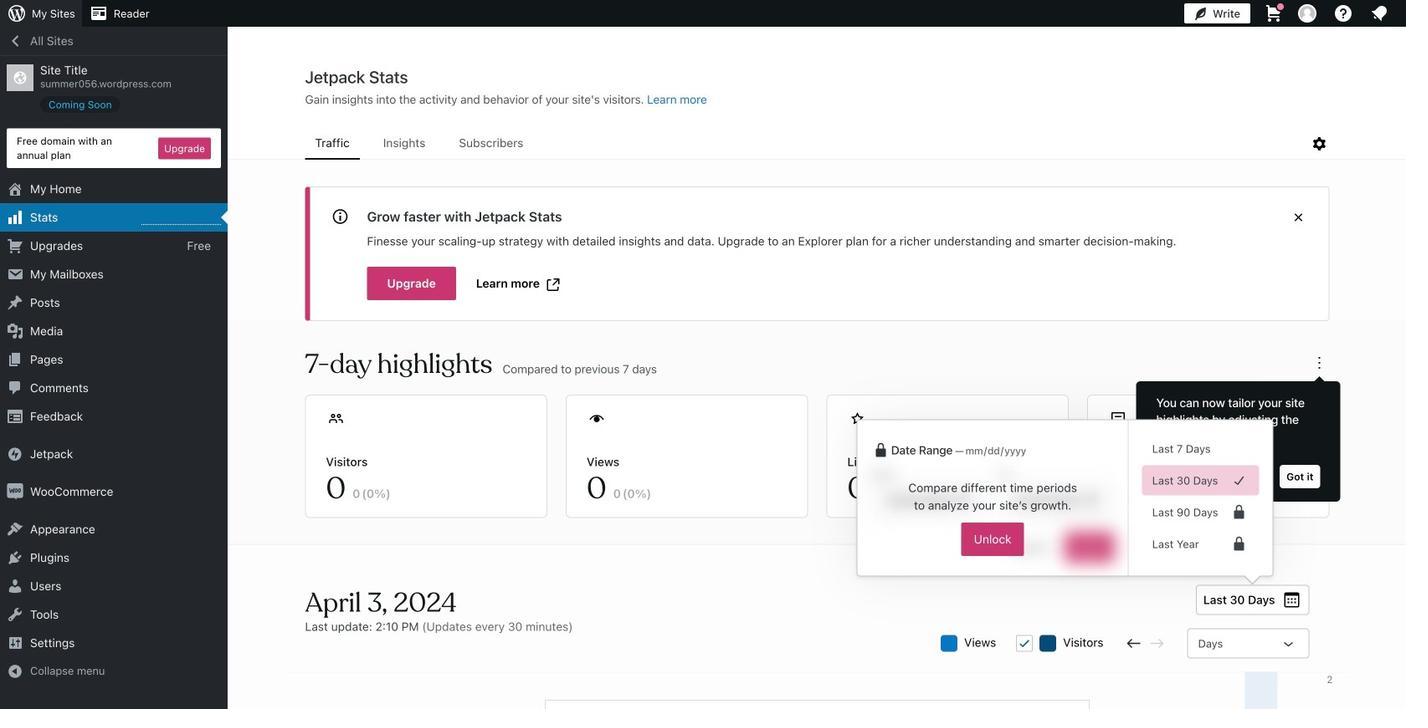 Task type: locate. For each thing, give the bounding box(es) containing it.
my profile image
[[1299, 4, 1317, 23]]

1 vertical spatial img image
[[7, 484, 23, 501]]

tooltip
[[1128, 373, 1341, 502]]

None checkbox
[[1017, 636, 1033, 653]]

None date field
[[964, 443, 1052, 460], [871, 483, 986, 519], [1000, 483, 1115, 519], [964, 443, 1052, 460], [871, 483, 986, 519], [1000, 483, 1115, 519]]

menu
[[305, 128, 1310, 160]]

0 vertical spatial img image
[[7, 446, 23, 463]]

1 img image from the top
[[7, 446, 23, 463]]

close image
[[1289, 208, 1309, 228]]

img image
[[7, 446, 23, 463], [7, 484, 23, 501]]

manage your notifications image
[[1370, 3, 1390, 23]]



Task type: vqa. For each thing, say whether or not it's contained in the screenshot.
checkbox within the Jetpack Stats "main content"
yes



Task type: describe. For each thing, give the bounding box(es) containing it.
highest hourly views 0 image
[[141, 214, 221, 225]]

my shopping cart image
[[1264, 3, 1284, 23]]

2 img image from the top
[[7, 484, 23, 501]]

none checkbox inside "jetpack stats" main content
[[1017, 636, 1033, 653]]

menu inside "jetpack stats" main content
[[305, 128, 1310, 160]]

help image
[[1334, 3, 1354, 23]]

jetpack stats main content
[[229, 66, 1407, 710]]



